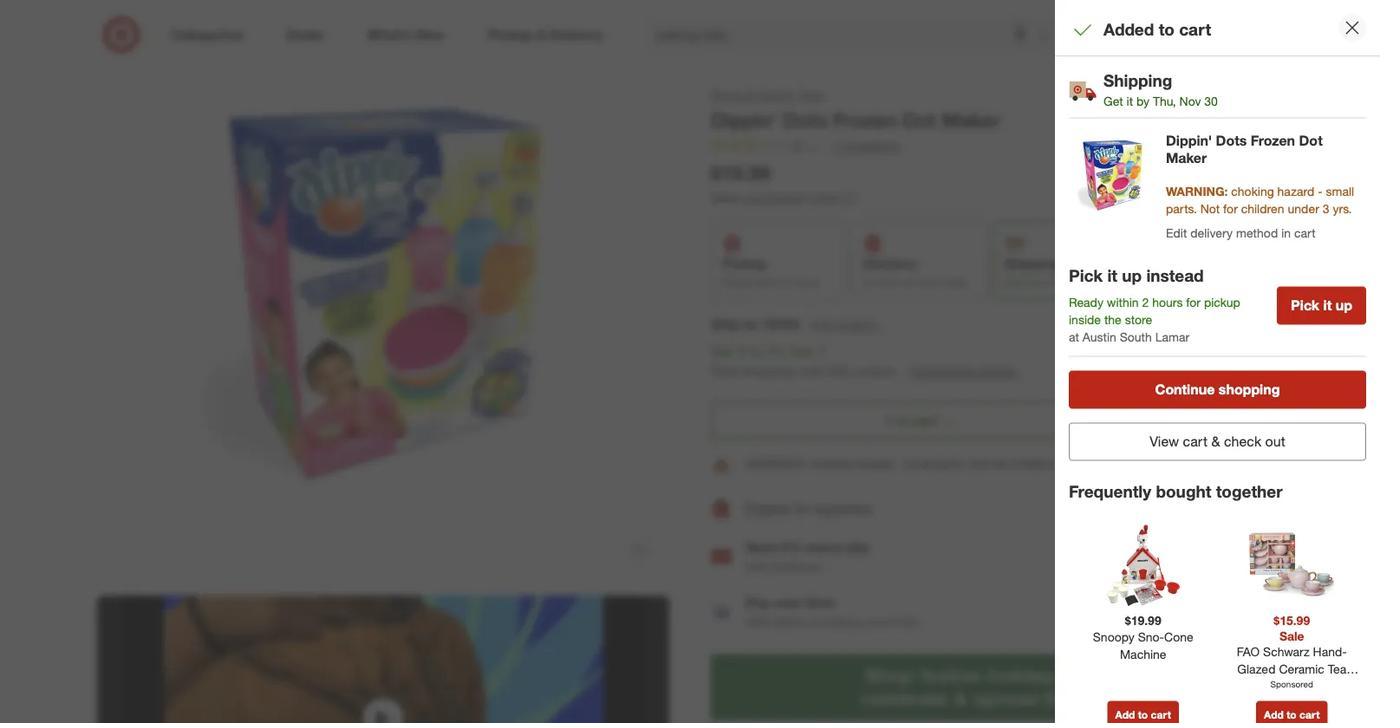 Task type: locate. For each thing, give the bounding box(es) containing it.
edit for edit location
[[811, 317, 832, 332]]

cart
[[1179, 19, 1212, 39], [1295, 225, 1316, 240], [1183, 433, 1208, 450], [1151, 708, 1171, 721], [1300, 708, 1320, 721]]

within inside pickup ready within 2 hours
[[755, 275, 782, 288]]

add to cart button
[[1108, 701, 1179, 723], [1256, 701, 1328, 723]]

0 horizontal spatial 3
[[1092, 456, 1099, 471]]

over
[[774, 595, 802, 611], [864, 615, 887, 630]]

exclusions apply. link
[[911, 362, 1019, 379]]

apply.
[[982, 362, 1019, 379]]

0 vertical spatial pick
[[1069, 266, 1103, 286]]

dec up "inside"
[[1064, 275, 1082, 288]]

1 horizontal spatial hours
[[1152, 294, 1183, 309]]

1 vertical spatial small
[[904, 456, 932, 471]]

hazard up registries at the bottom right of the page
[[855, 456, 892, 471]]

1 horizontal spatial up
[[1336, 297, 1353, 314]]

ready
[[722, 275, 752, 288], [1069, 294, 1104, 309]]

0 horizontal spatial fri,
[[767, 342, 786, 359]]

over up affirm
[[774, 595, 802, 611]]

1 up "inside"
[[1085, 275, 1091, 288]]

$15.99 sale fao schwarz hand- glazed ceramic tea party set - 9pc
[[1237, 613, 1347, 694]]

with
[[799, 362, 825, 379]]

add to cart button down machine
[[1108, 701, 1179, 723]]

add to cart
[[1116, 708, 1171, 721], [1264, 708, 1320, 721]]

get left the thu,
[[1104, 93, 1124, 109]]

1 horizontal spatial parts.
[[1166, 201, 1197, 216]]

shipping inside shipping get it by fri, dec 1
[[1004, 255, 1062, 272]]

orders inside the pay over time with affirm on orders over $100
[[826, 615, 861, 630]]

it inside button
[[1324, 297, 1332, 314]]

2 horizontal spatial by
[[1137, 93, 1150, 109]]

$19.99 up sno-
[[1125, 613, 1162, 628]]

1 horizontal spatial frozen
[[1251, 132, 1295, 149]]

with down save
[[746, 559, 770, 574]]

1 horizontal spatial 2
[[835, 138, 841, 153]]

2 vertical spatial by
[[749, 342, 764, 359]]

sale
[[1280, 628, 1305, 643]]

hours
[[794, 275, 820, 288], [1152, 294, 1183, 309]]

1 horizontal spatial 3
[[1323, 201, 1330, 216]]

0 horizontal spatial children
[[1011, 456, 1054, 471]]

small
[[1326, 183, 1355, 199], [904, 456, 932, 471]]

choking up registries at the bottom right of the page
[[809, 456, 852, 471]]

up for pick it up instead
[[1122, 266, 1142, 286]]

to
[[1159, 19, 1175, 39], [744, 316, 757, 332], [1138, 708, 1148, 721], [1287, 708, 1297, 721]]

1 horizontal spatial within
[[1107, 294, 1139, 309]]

dialog
[[1055, 0, 1380, 723]]

0 horizontal spatial 1
[[819, 342, 826, 359]]

add to cart down machine
[[1116, 708, 1171, 721]]

orders right $35
[[855, 362, 895, 379]]

to down machine
[[1138, 708, 1148, 721]]

for inside for pickup inside the store
[[1186, 294, 1201, 309]]

2 vertical spatial dots
[[1216, 132, 1247, 149]]

0 vertical spatial choking
[[1232, 183, 1274, 199]]

2 vertical spatial dippin'
[[1166, 132, 1212, 149]]

0 horizontal spatial $19.99
[[711, 161, 771, 185]]

0 horizontal spatial maker
[[942, 108, 1001, 132]]

dippin' right all
[[758, 88, 797, 103]]

by inside get it by fri, dec 1 free shipping with $35 orders - exclusions apply.
[[749, 342, 764, 359]]

children
[[1241, 201, 1285, 216], [1011, 456, 1054, 471]]

add to cart button down set
[[1256, 701, 1328, 723]]

to right added
[[1159, 19, 1175, 39]]

with down pay on the right of the page
[[746, 615, 770, 630]]

eligible
[[746, 500, 790, 517]]

&
[[1212, 433, 1220, 450]]

0 vertical spatial frozen
[[833, 108, 897, 132]]

0 horizontal spatial within
[[755, 275, 782, 288]]

0 vertical spatial dots
[[800, 88, 825, 103]]

orders right 'on'
[[826, 615, 861, 630]]

warning:
[[1166, 183, 1228, 199], [746, 456, 806, 471]]

get
[[1104, 93, 1124, 109], [1004, 275, 1021, 288], [711, 342, 734, 359]]

glazed
[[1238, 662, 1276, 677]]

1 vertical spatial children
[[1011, 456, 1054, 471]]

1 vertical spatial by
[[1033, 275, 1044, 288]]

hazard up in
[[1278, 183, 1315, 199]]

warning: for warning:
[[1166, 183, 1228, 199]]

dec up the with
[[790, 342, 815, 359]]

pick up "inside"
[[1069, 266, 1103, 286]]

under inside choking hazard - small parts. not for children under 3 yrs.
[[1288, 201, 1320, 216]]

choking up the method
[[1232, 183, 1274, 199]]

by right today
[[1033, 275, 1044, 288]]

2 horizontal spatial get
[[1104, 93, 1124, 109]]

0 horizontal spatial frozen
[[833, 108, 897, 132]]

view
[[1150, 433, 1179, 450]]

1 horizontal spatial get
[[1004, 275, 1021, 288]]

1 vertical spatial dots
[[783, 108, 827, 132]]

0 vertical spatial up
[[1122, 266, 1142, 286]]

parts. inside choking hazard - small parts. not for children under 3 yrs.
[[1166, 201, 1197, 216]]

1 vertical spatial $19.99
[[1125, 613, 1162, 628]]

get inside shipping get it by fri, dec 1
[[1004, 275, 1021, 288]]

up inside button
[[1336, 297, 1353, 314]]

the
[[1105, 312, 1122, 327]]

0 horizontal spatial shipping
[[1004, 255, 1062, 272]]

0 vertical spatial with
[[746, 559, 770, 574]]

pick it up button
[[1277, 287, 1367, 325]]

- inside get it by fri, dec 1 free shipping with $35 orders - exclusions apply.
[[899, 362, 904, 379]]

2
[[835, 138, 841, 153], [785, 275, 791, 288], [1142, 294, 1149, 309]]

0 horizontal spatial add to cart button
[[1108, 701, 1179, 723]]

get for shipping get it by thu, nov 30
[[1104, 93, 1124, 109]]

0 horizontal spatial add
[[1116, 708, 1135, 721]]

edit location button
[[810, 315, 880, 334]]

party
[[1251, 679, 1280, 694]]

2 left questions
[[835, 138, 841, 153]]

1 horizontal spatial children
[[1241, 201, 1285, 216]]

dippin'
[[758, 88, 797, 103], [711, 108, 777, 132], [1166, 132, 1212, 149]]

it inside get it by fri, dec 1 free shipping with $35 orders - exclusions apply.
[[737, 342, 745, 359]]

snoopy sno-cone machine image
[[1100, 523, 1187, 610]]

0 vertical spatial edit
[[1166, 225, 1187, 240]]

add to cart button for fao schwarz hand- glazed ceramic tea party set - 9pc
[[1256, 701, 1328, 723]]

inside
[[1069, 312, 1101, 327]]

1 vertical spatial warning:
[[746, 456, 806, 471]]

add down party
[[1264, 708, 1284, 721]]

1 vertical spatial 1
[[819, 342, 826, 359]]

orders
[[855, 362, 895, 379], [826, 615, 861, 630]]

0 vertical spatial hazard
[[1278, 183, 1315, 199]]

1 vertical spatial pick
[[1291, 297, 1320, 314]]

0 vertical spatial get
[[1104, 93, 1124, 109]]

get inside the shipping get it by thu, nov 30
[[1104, 93, 1124, 109]]

nov
[[1180, 93, 1201, 109]]

edit left location
[[811, 317, 832, 332]]

on
[[808, 615, 822, 630]]

shipping get it by fri, dec 1
[[1004, 255, 1091, 288]]

1 horizontal spatial not
[[1201, 201, 1220, 216]]

frequently
[[1069, 482, 1152, 501]]

0 vertical spatial small
[[1326, 183, 1355, 199]]

1 horizontal spatial add to cart
[[1264, 708, 1320, 721]]

0 vertical spatial shipping
[[1104, 70, 1173, 90]]

1 horizontal spatial dec
[[1064, 275, 1082, 288]]

7pm
[[918, 275, 939, 288]]

1 inside get it by fri, dec 1 free shipping with $35 orders - exclusions apply.
[[819, 342, 826, 359]]

delivery
[[863, 255, 917, 272]]

1 horizontal spatial maker
[[1166, 150, 1207, 167]]

2 up store
[[1142, 294, 1149, 309]]

save
[[746, 539, 778, 556]]

1 add to cart button from the left
[[1108, 701, 1179, 723]]

edit left 'delivery'
[[1166, 225, 1187, 240]]

warning: up eligible
[[746, 456, 806, 471]]

by up shipping
[[749, 342, 764, 359]]

maker
[[942, 108, 1001, 132], [1166, 150, 1207, 167]]

1 horizontal spatial 1
[[1085, 275, 1091, 288]]

0 vertical spatial under
[[1288, 201, 1320, 216]]

2 horizontal spatial add
[[1264, 708, 1284, 721]]

search button
[[1066, 16, 1107, 57]]

add down machine
[[1116, 708, 1135, 721]]

hours down the instead
[[1152, 294, 1183, 309]]

frozen
[[833, 108, 897, 132], [1251, 132, 1295, 149]]

3 inside choking hazard - small parts. not for children under 3 yrs.
[[1323, 201, 1330, 216]]

edit for edit delivery method in cart
[[1166, 225, 1187, 240]]

not inside choking hazard - small parts. not for children under 3 yrs.
[[1201, 201, 1220, 216]]

under up frequently
[[1058, 456, 1089, 471]]

frozen up the 2 questions
[[833, 108, 897, 132]]

0 horizontal spatial 2
[[785, 275, 791, 288]]

$19.99 for $19.99 snoopy sno-cone machine
[[1125, 613, 1162, 628]]

cart down machine
[[1151, 708, 1171, 721]]

within down pickup
[[755, 275, 782, 288]]

dippin' down all
[[711, 108, 777, 132]]

2 add to cart button from the left
[[1256, 701, 1328, 723]]

1 vertical spatial edit
[[811, 317, 832, 332]]

shipping
[[1104, 70, 1173, 90], [1004, 255, 1062, 272]]

yrs.
[[1333, 201, 1352, 216], [1103, 456, 1121, 471]]

free
[[711, 362, 739, 379]]

0 vertical spatial within
[[755, 275, 782, 288]]

shipping inside the shipping get it by thu, nov 30
[[1104, 70, 1173, 90]]

0 vertical spatial dot
[[902, 108, 936, 132]]

add for fao schwarz hand- glazed ceramic tea party set - 9pc
[[1264, 708, 1284, 721]]

add down together
[[1233, 503, 1252, 516]]

with inside save 5% every day with redcard
[[746, 559, 770, 574]]

pickup ready within 2 hours
[[722, 255, 820, 288]]

frequently bought together
[[1069, 482, 1283, 501]]

frozen up choking hazard - small parts. not for children under 3 yrs. in the top right of the page
[[1251, 132, 1295, 149]]

add to cart down set
[[1264, 708, 1320, 721]]

1 vertical spatial ready
[[1069, 294, 1104, 309]]

0 horizontal spatial not
[[970, 456, 990, 471]]

0 horizontal spatial hazard
[[855, 456, 892, 471]]

1
[[1085, 275, 1091, 288], [819, 342, 826, 359]]

pick it up instead
[[1069, 266, 1204, 286]]

1 horizontal spatial $19.99
[[1125, 613, 1162, 628]]

choking hazard - small parts. not for children under 3 yrs.
[[1166, 183, 1355, 216]]

frozen inside shop all dippin' dots dippin' dots frozen dot maker
[[833, 108, 897, 132]]

dippin' down nov
[[1166, 132, 1212, 149]]

1 vertical spatial 2
[[785, 275, 791, 288]]

1 with from the top
[[746, 559, 770, 574]]

pick
[[1069, 266, 1103, 286], [1291, 297, 1320, 314]]

out
[[1266, 433, 1286, 450]]

$19.99 inside $19.99 snoopy sno-cone machine
[[1125, 613, 1162, 628]]

1 horizontal spatial by
[[1033, 275, 1044, 288]]

added to cart
[[1104, 19, 1212, 39]]

1 vertical spatial fri,
[[767, 342, 786, 359]]

1 up the with
[[819, 342, 826, 359]]

hazard inside choking hazard - small parts. not for children under 3 yrs.
[[1278, 183, 1315, 199]]

snoopy
[[1093, 629, 1135, 644]]

with
[[746, 559, 770, 574], [746, 615, 770, 630]]

it inside the shipping get it by thu, nov 30
[[1127, 93, 1133, 109]]

schwarz
[[1263, 644, 1310, 659]]

0 vertical spatial children
[[1241, 201, 1285, 216]]

$19.99 up when
[[711, 161, 771, 185]]

1 vertical spatial with
[[746, 615, 770, 630]]

within up the on the top
[[1107, 294, 1139, 309]]

2 add to cart from the left
[[1264, 708, 1320, 721]]

1 vertical spatial shipping
[[1004, 255, 1062, 272]]

up
[[1122, 266, 1142, 286], [1336, 297, 1353, 314]]

over left $100
[[864, 615, 887, 630]]

1 horizontal spatial fri,
[[1047, 275, 1061, 288]]

1 horizontal spatial ready
[[1069, 294, 1104, 309]]

dippin&#39; dots frozen dot maker, 1 of 6 image
[[97, 10, 669, 582]]

5%
[[781, 539, 802, 556]]

method
[[1236, 225, 1278, 240]]

1 vertical spatial up
[[1336, 297, 1353, 314]]

dippin' inside dippin' dots frozen dot maker
[[1166, 132, 1212, 149]]

by left the thu,
[[1137, 93, 1150, 109]]

9pc
[[1313, 679, 1333, 694]]

warning: up 'delivery'
[[1166, 183, 1228, 199]]

1 vertical spatial parts.
[[936, 456, 967, 471]]

0 vertical spatial hours
[[794, 275, 820, 288]]

0 horizontal spatial small
[[904, 456, 932, 471]]

0 horizontal spatial ready
[[722, 275, 752, 288]]

tea
[[1328, 662, 1347, 677]]

get up free
[[711, 342, 734, 359]]

dots
[[800, 88, 825, 103], [783, 108, 827, 132], [1216, 132, 1247, 149]]

pick inside button
[[1291, 297, 1320, 314]]

maker inside dippin' dots frozen dot maker
[[1166, 150, 1207, 167]]

1 vertical spatial get
[[1004, 275, 1021, 288]]

1 horizontal spatial add to cart button
[[1256, 701, 1328, 723]]

lamar
[[1156, 329, 1190, 344]]

1 vertical spatial frozen
[[1251, 132, 1295, 149]]

ship
[[711, 316, 740, 332]]

ready up "inside"
[[1069, 294, 1104, 309]]

ready down pickup
[[722, 275, 752, 288]]

1 horizontal spatial pick
[[1291, 297, 1320, 314]]

eligible for registries
[[746, 500, 872, 517]]

2 with from the top
[[746, 615, 770, 630]]

cart right in
[[1295, 225, 1316, 240]]

1 horizontal spatial under
[[1288, 201, 1320, 216]]

dot inside dippin' dots frozen dot maker
[[1299, 132, 1323, 149]]

exclusions
[[911, 362, 978, 379]]

questions
[[845, 138, 900, 153]]

1 vertical spatial dot
[[1299, 132, 1323, 149]]

under up in
[[1288, 201, 1320, 216]]

0 horizontal spatial pick
[[1069, 266, 1103, 286]]

day
[[846, 539, 870, 556]]

0 vertical spatial yrs.
[[1333, 201, 1352, 216]]

0 vertical spatial warning:
[[1166, 183, 1228, 199]]

0 horizontal spatial get
[[711, 342, 734, 359]]

warning: choking hazard - small parts. not for children under 3 yrs.
[[746, 456, 1121, 471]]

by inside shipping get it by fri, dec 1
[[1033, 275, 1044, 288]]

1 vertical spatial under
[[1058, 456, 1089, 471]]

1 vertical spatial orders
[[826, 615, 861, 630]]

hours up 78704
[[794, 275, 820, 288]]

61
[[793, 138, 806, 153]]

pick for pick it up instead
[[1069, 266, 1103, 286]]

0 vertical spatial parts.
[[1166, 201, 1197, 216]]

soon
[[878, 275, 901, 288]]

dot
[[902, 108, 936, 132], [1299, 132, 1323, 149]]

0 vertical spatial $19.99
[[711, 161, 771, 185]]

1 add to cart from the left
[[1116, 708, 1171, 721]]

- inside choking hazard - small parts. not for children under 3 yrs.
[[1318, 183, 1323, 199]]

dec
[[1064, 275, 1082, 288], [790, 342, 815, 359]]

pick right pickup
[[1291, 297, 1320, 314]]

view cart & check out link
[[1069, 423, 1367, 461]]

0 vertical spatial not
[[1201, 201, 1220, 216]]

add item
[[1233, 503, 1275, 516]]

by inside the shipping get it by thu, nov 30
[[1137, 93, 1150, 109]]

edit inside edit location button
[[811, 317, 832, 332]]

shipping for shipping get it by thu, nov 30
[[1104, 70, 1173, 90]]

0 horizontal spatial dot
[[902, 108, 936, 132]]

cart left the '&'
[[1183, 433, 1208, 450]]

2 up 78704
[[785, 275, 791, 288]]

choking
[[1232, 183, 1274, 199], [809, 456, 852, 471]]

1 horizontal spatial hazard
[[1278, 183, 1315, 199]]

1 vertical spatial hazard
[[855, 456, 892, 471]]

get right today
[[1004, 275, 1021, 288]]

it for pick it up
[[1324, 297, 1332, 314]]

south
[[1120, 329, 1152, 344]]

0 horizontal spatial by
[[749, 342, 764, 359]]

2 vertical spatial get
[[711, 342, 734, 359]]



Task type: describe. For each thing, give the bounding box(es) containing it.
orders inside get it by fri, dec 1 free shipping with $35 orders - exclusions apply.
[[855, 362, 895, 379]]

as
[[863, 275, 875, 288]]

by for shipping get it by fri, dec 1
[[1033, 275, 1044, 288]]

$100
[[891, 615, 917, 630]]

all
[[743, 88, 755, 103]]

What can we help you find? suggestions appear below search field
[[646, 16, 1078, 54]]

instead
[[1147, 266, 1204, 286]]

shop all dippin' dots dippin' dots frozen dot maker
[[711, 88, 1001, 132]]

add to cart for snoopy sno-cone machine
[[1116, 708, 1171, 721]]

61 link
[[711, 136, 823, 157]]

registries
[[815, 500, 872, 517]]

cart right added
[[1179, 19, 1212, 39]]

add to cart button for snoopy sno-cone machine
[[1108, 701, 1179, 723]]

sponsored
[[1271, 679, 1314, 689]]

time
[[806, 595, 835, 611]]

thu,
[[1153, 93, 1176, 109]]

pick for pick it up
[[1291, 297, 1320, 314]]

0 horizontal spatial parts.
[[936, 456, 967, 471]]

fri, inside shipping get it by fri, dec 1
[[1047, 275, 1061, 288]]

at austin south lamar
[[1069, 329, 1190, 344]]

delivery as soon as 7pm today
[[863, 255, 968, 288]]

view cart & check out
[[1150, 433, 1286, 450]]

online
[[807, 190, 840, 205]]

yrs. inside choking hazard - small parts. not for children under 3 yrs.
[[1333, 201, 1352, 216]]

redcard
[[773, 559, 822, 574]]

1 inside shipping get it by fri, dec 1
[[1085, 275, 1091, 288]]

fao
[[1237, 644, 1260, 659]]

shipping get it by thu, nov 30
[[1104, 70, 1218, 109]]

to down set
[[1287, 708, 1297, 721]]

add item button
[[1210, 495, 1283, 523]]

1 vertical spatial not
[[970, 456, 990, 471]]

purchased
[[746, 190, 804, 205]]

add for snoopy sno-cone machine
[[1116, 708, 1135, 721]]

cart inside view cart & check out link
[[1183, 433, 1208, 450]]

add to cart for fao schwarz hand- glazed ceramic tea party set - 9pc
[[1264, 708, 1320, 721]]

1 vertical spatial 3
[[1092, 456, 1099, 471]]

edit location
[[811, 317, 879, 332]]

1 horizontal spatial add
[[1233, 503, 1252, 516]]

hours inside pickup ready within 2 hours
[[794, 275, 820, 288]]

get it by fri, dec 1 free shipping with $35 orders - exclusions apply.
[[711, 342, 1019, 379]]

today
[[942, 275, 968, 288]]

dots inside dippin' dots frozen dot maker
[[1216, 132, 1247, 149]]

fao schwarz hand-glazed ceramic tea party set - 9pc image
[[1249, 523, 1336, 610]]

in
[[1282, 225, 1291, 240]]

it for get it by fri, dec 1 free shipping with $35 orders - exclusions apply.
[[737, 342, 745, 359]]

ship to 78704
[[711, 316, 800, 332]]

bought
[[1156, 482, 1212, 501]]

for inside choking hazard - small parts. not for children under 3 yrs.
[[1224, 201, 1238, 216]]

image gallery element
[[97, 10, 669, 723]]

continue shopping
[[1155, 381, 1280, 398]]

continue
[[1155, 381, 1215, 398]]

fri, inside get it by fri, dec 1 free shipping with $35 orders - exclusions apply.
[[767, 342, 786, 359]]

1 vertical spatial dippin'
[[711, 108, 777, 132]]

dippin&#39; dots frozen dot maker, 2 of 6, play video image
[[97, 596, 669, 723]]

1 vertical spatial yrs.
[[1103, 456, 1121, 471]]

$35
[[829, 362, 851, 379]]

shipping
[[742, 362, 795, 379]]

continue shopping button
[[1069, 371, 1367, 409]]

together
[[1216, 482, 1283, 501]]

78704
[[761, 316, 800, 332]]

1 vertical spatial over
[[864, 615, 887, 630]]

save 5% every day with redcard
[[746, 539, 870, 574]]

2 questions link
[[827, 136, 900, 156]]

maker inside shop all dippin' dots dippin' dots frozen dot maker
[[942, 108, 1001, 132]]

pay over time with affirm on orders over $100
[[746, 595, 917, 630]]

shipping for shipping get it by fri, dec 1
[[1004, 255, 1062, 272]]

it for pick it up instead
[[1108, 266, 1118, 286]]

get for shipping get it by fri, dec 1
[[1004, 275, 1021, 288]]

edit delivery method in cart
[[1166, 225, 1316, 240]]

dippin' dots frozen dot maker image
[[1069, 132, 1156, 219]]

$15.99
[[1274, 613, 1310, 628]]

ceramic
[[1279, 662, 1325, 677]]

2 vertical spatial 2
[[1142, 294, 1149, 309]]

machine
[[1120, 646, 1167, 662]]

advertisement region
[[711, 655, 1283, 721]]

$19.99 snoopy sno-cone machine
[[1093, 613, 1194, 662]]

1 vertical spatial choking
[[809, 456, 852, 471]]

location
[[836, 317, 879, 332]]

set
[[1283, 679, 1301, 694]]

cart down the 9pc
[[1300, 708, 1320, 721]]

cone
[[1165, 629, 1194, 644]]

0 horizontal spatial under
[[1058, 456, 1089, 471]]

delivery
[[1191, 225, 1233, 240]]

pick it up
[[1291, 297, 1353, 314]]

when purchased online
[[711, 190, 840, 205]]

1 vertical spatial hours
[[1152, 294, 1183, 309]]

ready inside pickup ready within 2 hours
[[722, 275, 752, 288]]

up for pick it up
[[1336, 297, 1353, 314]]

2 inside 'link'
[[835, 138, 841, 153]]

by for shipping get it by thu, nov 30
[[1137, 93, 1150, 109]]

search
[[1066, 28, 1107, 45]]

children inside choking hazard - small parts. not for children under 3 yrs.
[[1241, 201, 1285, 216]]

added
[[1104, 19, 1154, 39]]

dec inside get it by fri, dec 1 free shipping with $35 orders - exclusions apply.
[[790, 342, 815, 359]]

to right ship
[[744, 316, 757, 332]]

shop
[[711, 88, 740, 103]]

dialog containing added to cart
[[1055, 0, 1380, 723]]

shopping
[[1219, 381, 1280, 398]]

every
[[806, 539, 842, 556]]

0 vertical spatial over
[[774, 595, 802, 611]]

pickup
[[1204, 294, 1241, 309]]

$19.99 for $19.99
[[711, 161, 771, 185]]

warning: for warning: choking hazard - small parts. not for children under 3 yrs.
[[746, 456, 806, 471]]

check
[[1224, 433, 1262, 450]]

it inside shipping get it by fri, dec 1
[[1024, 275, 1030, 288]]

choking inside choking hazard - small parts. not for children under 3 yrs.
[[1232, 183, 1274, 199]]

at
[[1069, 329, 1079, 344]]

austin
[[1083, 329, 1117, 344]]

frozen inside dippin' dots frozen dot maker
[[1251, 132, 1295, 149]]

ready within 2 hours
[[1069, 294, 1183, 309]]

30
[[1205, 93, 1218, 109]]

get inside get it by fri, dec 1 free shipping with $35 orders - exclusions apply.
[[711, 342, 734, 359]]

sno-
[[1138, 629, 1165, 644]]

hand-
[[1313, 644, 1347, 659]]

dippin' dots frozen dot maker
[[1166, 132, 1323, 167]]

dec inside shipping get it by fri, dec 1
[[1064, 275, 1082, 288]]

dot inside shop all dippin' dots dippin' dots frozen dot maker
[[902, 108, 936, 132]]

- inside $15.99 sale fao schwarz hand- glazed ceramic tea party set - 9pc
[[1305, 679, 1310, 694]]

2 questions
[[835, 138, 900, 153]]

when
[[711, 190, 743, 205]]

pickup
[[722, 255, 767, 272]]

store
[[1125, 312, 1153, 327]]

with inside the pay over time with affirm on orders over $100
[[746, 615, 770, 630]]

0 vertical spatial dippin'
[[758, 88, 797, 103]]

2 inside pickup ready within 2 hours
[[785, 275, 791, 288]]

item
[[1255, 503, 1275, 516]]

as
[[904, 275, 915, 288]]

pay
[[746, 595, 770, 611]]

small inside choking hazard - small parts. not for children under 3 yrs.
[[1326, 183, 1355, 199]]



Task type: vqa. For each thing, say whether or not it's contained in the screenshot.
time
yes



